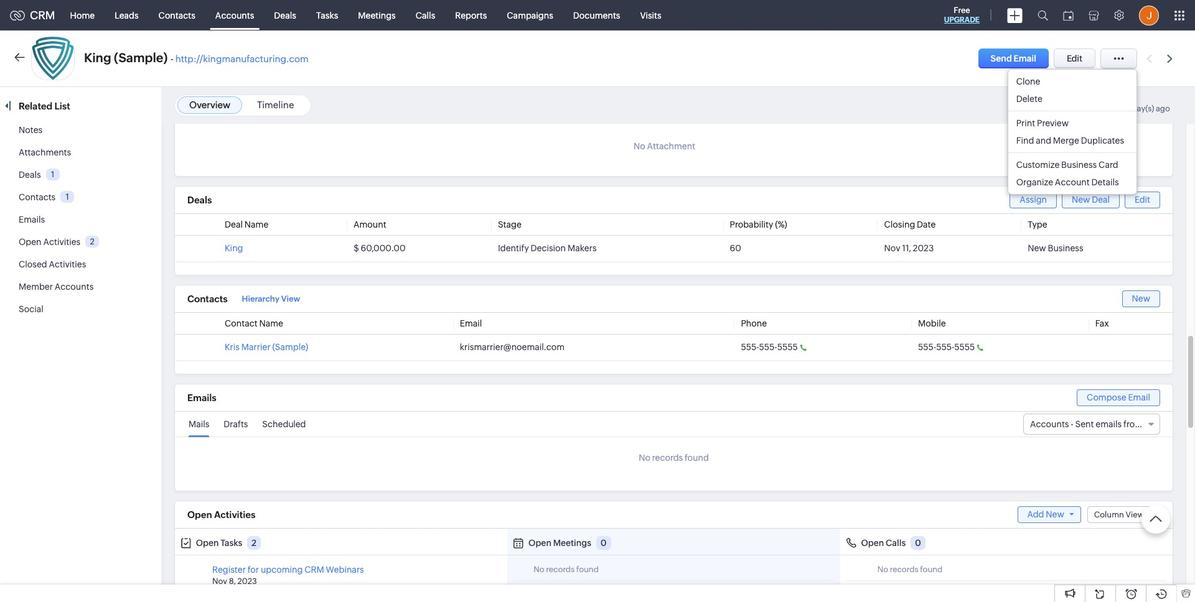 Task type: vqa. For each thing, say whether or not it's contained in the screenshot.
Profile Image
no



Task type: describe. For each thing, give the bounding box(es) containing it.
0 for calls
[[915, 538, 921, 548]]

delete
[[1016, 94, 1042, 104]]

1 horizontal spatial -
[[1071, 420, 1074, 429]]

last update : 106 day(s) ago
[[1066, 104, 1170, 113]]

marrier
[[241, 342, 271, 352]]

home
[[70, 10, 95, 20]]

merge
[[1053, 135, 1079, 145]]

found for open meetings
[[576, 565, 599, 575]]

crm link
[[10, 9, 55, 22]]

records for open meetings
[[546, 565, 575, 575]]

open meetings
[[529, 538, 591, 548]]

visits link
[[630, 0, 671, 30]]

send email button
[[978, 49, 1049, 68]]

hierarchy view link
[[242, 292, 300, 307]]

no for open meetings
[[534, 565, 544, 575]]

visits
[[640, 10, 661, 20]]

records for accounts - sent emails from crm
[[652, 453, 683, 463]]

new business
[[1028, 243, 1083, 253]]

krismarrier@noemail.com
[[460, 342, 565, 352]]

http://kingmanufacturing.com link
[[175, 54, 309, 64]]

nov inside register for upcoming crm webinars nov 8, 2023
[[212, 577, 227, 586]]

mobile link
[[918, 319, 946, 329]]

1 vertical spatial deal
[[225, 220, 243, 230]]

0 vertical spatial contacts link
[[149, 0, 205, 30]]

details
[[1092, 177, 1119, 187]]

8,
[[229, 577, 236, 586]]

1 vertical spatial deals
[[19, 170, 41, 180]]

member accounts
[[19, 282, 94, 292]]

add
[[1027, 510, 1044, 520]]

2 555-555-5555 from the left
[[918, 342, 975, 352]]

1 horizontal spatial 2023
[[913, 243, 934, 253]]

1 horizontal spatial tasks
[[316, 10, 338, 20]]

free
[[954, 6, 970, 15]]

next record image
[[1167, 54, 1175, 63]]

2 vertical spatial deals
[[187, 195, 212, 206]]

card
[[1099, 160, 1118, 170]]

campaigns
[[507, 10, 553, 20]]

social link
[[19, 304, 43, 314]]

list
[[54, 101, 70, 111]]

new for new
[[1132, 294, 1150, 304]]

0 horizontal spatial tasks
[[221, 538, 242, 548]]

find and merge duplicates
[[1016, 135, 1124, 145]]

attachments link
[[19, 148, 71, 157]]

open activities link
[[19, 237, 80, 247]]

emails link
[[19, 215, 45, 225]]

king for king (sample) - http://kingmanufacturing.com
[[84, 50, 111, 65]]

name for contact name
[[259, 319, 283, 329]]

accounts - sent emails from crm
[[1030, 420, 1164, 429]]

deal name link
[[225, 220, 268, 230]]

business for new
[[1048, 243, 1083, 253]]

1 vertical spatial edit
[[1135, 195, 1150, 205]]

1 555- from the left
[[741, 342, 759, 352]]

mails
[[189, 420, 209, 429]]

1 horizontal spatial open activities
[[187, 510, 255, 520]]

0 horizontal spatial contacts link
[[19, 192, 56, 202]]

106
[[1116, 104, 1130, 113]]

campaigns link
[[497, 0, 563, 30]]

reports
[[455, 10, 487, 20]]

edit inside "button"
[[1067, 54, 1082, 63]]

probability (%)
[[730, 220, 787, 230]]

closing date link
[[884, 220, 936, 230]]

documents
[[573, 10, 620, 20]]

upgrade
[[944, 16, 980, 24]]

0 horizontal spatial crm
[[30, 9, 55, 22]]

accounts for accounts - sent emails from crm
[[1030, 420, 1069, 429]]

activities for closed activities link
[[49, 260, 86, 270]]

customize business card
[[1016, 160, 1118, 170]]

reports link
[[445, 0, 497, 30]]

0 horizontal spatial calls
[[416, 10, 435, 20]]

no for accounts - sent emails from crm
[[639, 453, 650, 463]]

closing date
[[884, 220, 936, 230]]

4 555- from the left
[[936, 342, 954, 352]]

customize
[[1016, 160, 1060, 170]]

related list
[[19, 101, 72, 111]]

0 horizontal spatial 2
[[90, 237, 95, 246]]

identify decision makers
[[498, 243, 597, 253]]

free upgrade
[[944, 6, 980, 24]]

for
[[248, 565, 259, 575]]

0 horizontal spatial accounts
[[55, 282, 94, 292]]

organize account details
[[1016, 177, 1119, 187]]

no records found for accounts - sent emails from crm
[[639, 453, 709, 463]]

- inside king (sample) - http://kingmanufacturing.com
[[171, 54, 173, 64]]

1 vertical spatial calls
[[886, 538, 906, 548]]

2 555- from the left
[[759, 342, 777, 352]]

1 vertical spatial crm
[[1145, 420, 1164, 429]]

closed activities
[[19, 260, 86, 270]]

ago
[[1156, 104, 1170, 113]]

emails
[[1096, 420, 1122, 429]]

1 for contacts
[[66, 192, 69, 202]]

1 vertical spatial emails
[[187, 393, 216, 404]]

update
[[1083, 104, 1110, 113]]

1 555-555-5555 from the left
[[741, 342, 798, 352]]

social
[[19, 304, 43, 314]]

no for open calls
[[877, 565, 888, 575]]

1 horizontal spatial meetings
[[553, 538, 591, 548]]

register for upcoming crm webinars nov 8, 2023
[[212, 565, 364, 586]]

send
[[991, 54, 1012, 63]]

accounts link
[[205, 0, 264, 30]]

account
[[1055, 177, 1090, 187]]

last
[[1066, 104, 1081, 113]]

email for send email
[[1014, 54, 1036, 63]]

tasks link
[[306, 0, 348, 30]]



Task type: locate. For each thing, give the bounding box(es) containing it.
0 right open meetings
[[601, 538, 607, 548]]

1 5555 from the left
[[777, 342, 798, 352]]

edit button
[[1054, 49, 1096, 68]]

1 vertical spatial accounts
[[55, 282, 94, 292]]

1 horizontal spatial crm
[[304, 565, 324, 575]]

0 horizontal spatial (sample)
[[114, 50, 168, 65]]

contact name link
[[225, 319, 283, 329]]

deal down details
[[1092, 195, 1110, 205]]

2 horizontal spatial records
[[890, 565, 918, 575]]

1 0 from the left
[[601, 538, 607, 548]]

accounts up http://kingmanufacturing.com link
[[215, 10, 254, 20]]

1 horizontal spatial emails
[[187, 393, 216, 404]]

phone
[[741, 319, 767, 329]]

king (sample) - http://kingmanufacturing.com
[[84, 50, 309, 65]]

upcoming
[[261, 565, 303, 575]]

11,
[[902, 243, 911, 253]]

1 horizontal spatial 5555
[[954, 342, 975, 352]]

1 down attachments link
[[51, 170, 54, 179]]

decision
[[531, 243, 566, 253]]

emails up open activities link
[[19, 215, 45, 225]]

leads link
[[105, 0, 149, 30]]

2 vertical spatial activities
[[214, 510, 255, 520]]

1 horizontal spatial 2
[[251, 538, 256, 548]]

found for open calls
[[920, 565, 943, 575]]

view
[[281, 295, 300, 304]]

timeline
[[257, 100, 294, 110]]

edit link
[[1125, 192, 1160, 209]]

found
[[685, 453, 709, 463], [576, 565, 599, 575], [920, 565, 943, 575]]

(sample) down leads
[[114, 50, 168, 65]]

hierarchy view
[[242, 295, 300, 304]]

1 vertical spatial open activities
[[187, 510, 255, 520]]

2 horizontal spatial deals
[[274, 10, 296, 20]]

2 horizontal spatial accounts
[[1030, 420, 1069, 429]]

0 horizontal spatial emails
[[19, 215, 45, 225]]

new for new business
[[1028, 243, 1046, 253]]

home link
[[60, 0, 105, 30]]

new for new deal
[[1072, 195, 1090, 205]]

duplicates
[[1081, 135, 1124, 145]]

email link
[[460, 319, 482, 329]]

probability (%) link
[[730, 220, 787, 230]]

open tasks
[[196, 538, 242, 548]]

deals link up http://kingmanufacturing.com
[[264, 0, 306, 30]]

0 horizontal spatial 555-555-5555
[[741, 342, 798, 352]]

1 for deals
[[51, 170, 54, 179]]

nov left 8,
[[212, 577, 227, 586]]

0 vertical spatial deals
[[274, 10, 296, 20]]

:
[[1112, 104, 1115, 113]]

crm left webinars
[[304, 565, 324, 575]]

60
[[730, 243, 741, 253]]

555-555-5555 down mobile link
[[918, 342, 975, 352]]

1 horizontal spatial records
[[652, 453, 683, 463]]

email inside button
[[1014, 54, 1036, 63]]

0 right the open calls
[[915, 538, 921, 548]]

accounts down "closed activities"
[[55, 282, 94, 292]]

name
[[244, 220, 268, 230], [259, 319, 283, 329]]

0 horizontal spatial open activities
[[19, 237, 80, 247]]

0 vertical spatial nov
[[884, 243, 900, 253]]

0 vertical spatial crm
[[30, 9, 55, 22]]

1 horizontal spatial 0
[[915, 538, 921, 548]]

0 vertical spatial (sample)
[[114, 50, 168, 65]]

email up clone at the right
[[1014, 54, 1036, 63]]

new deal link
[[1062, 192, 1120, 209]]

0 vertical spatial 2023
[[913, 243, 934, 253]]

nov 11, 2023
[[884, 243, 934, 253]]

0 vertical spatial deals link
[[264, 0, 306, 30]]

0 vertical spatial calls
[[416, 10, 435, 20]]

found for accounts - sent emails from crm
[[685, 453, 709, 463]]

60,000.00
[[361, 243, 406, 253]]

edit up last
[[1067, 54, 1082, 63]]

find
[[1016, 135, 1034, 145]]

deals link down attachments link
[[19, 170, 41, 180]]

deal
[[1092, 195, 1110, 205], [225, 220, 243, 230]]

2023 inside register for upcoming crm webinars nov 8, 2023
[[237, 577, 257, 586]]

1 horizontal spatial king
[[225, 243, 243, 253]]

webinars
[[326, 565, 364, 575]]

no records found for open meetings
[[534, 565, 599, 575]]

kris marrier (sample) link
[[225, 342, 308, 352]]

contacts
[[158, 10, 195, 20], [19, 192, 56, 202], [187, 294, 228, 305]]

0 vertical spatial name
[[244, 220, 268, 230]]

2 vertical spatial contacts
[[187, 294, 228, 305]]

contacts up contact
[[187, 294, 228, 305]]

1 vertical spatial tasks
[[221, 538, 242, 548]]

0 horizontal spatial records
[[546, 565, 575, 575]]

business up account
[[1061, 160, 1097, 170]]

deal up king link
[[225, 220, 243, 230]]

records for open calls
[[890, 565, 918, 575]]

hierarchy
[[242, 295, 279, 304]]

1 vertical spatial contacts link
[[19, 192, 56, 202]]

day(s)
[[1132, 104, 1154, 113]]

amount
[[354, 220, 386, 230]]

1 horizontal spatial 1
[[66, 192, 69, 202]]

closing
[[884, 220, 915, 230]]

0 vertical spatial deal
[[1092, 195, 1110, 205]]

new deal
[[1072, 195, 1110, 205]]

2023 down for
[[237, 577, 257, 586]]

compose email
[[1087, 393, 1150, 403]]

0 horizontal spatial 1
[[51, 170, 54, 179]]

print preview
[[1016, 118, 1069, 128]]

0 horizontal spatial edit
[[1067, 54, 1082, 63]]

1 horizontal spatial calls
[[886, 538, 906, 548]]

king link
[[225, 243, 243, 253]]

nov left the 11, at the top of the page
[[884, 243, 900, 253]]

scheduled
[[262, 420, 306, 429]]

555-555-5555
[[741, 342, 798, 352], [918, 342, 975, 352]]

2023 right the 11, at the top of the page
[[913, 243, 934, 253]]

1 horizontal spatial no records found
[[639, 453, 709, 463]]

contacts link up emails "link" at the top of page
[[19, 192, 56, 202]]

calls link
[[406, 0, 445, 30]]

0 vertical spatial open activities
[[19, 237, 80, 247]]

0 vertical spatial email
[[1014, 54, 1036, 63]]

0 horizontal spatial 2023
[[237, 577, 257, 586]]

from
[[1124, 420, 1143, 429]]

timeline link
[[257, 100, 294, 110]]

assign
[[1020, 195, 1047, 205]]

activities up closed activities link
[[43, 237, 80, 247]]

type link
[[1028, 220, 1047, 230]]

5555
[[777, 342, 798, 352], [954, 342, 975, 352]]

2 horizontal spatial crm
[[1145, 420, 1164, 429]]

overview
[[189, 100, 230, 110]]

king for king
[[225, 243, 243, 253]]

open activities up open tasks
[[187, 510, 255, 520]]

2 vertical spatial accounts
[[1030, 420, 1069, 429]]

fax
[[1095, 319, 1109, 329]]

tasks left meetings link at the left top of the page
[[316, 10, 338, 20]]

accounts left sent
[[1030, 420, 1069, 429]]

1 vertical spatial (sample)
[[272, 342, 308, 352]]

1 vertical spatial deals link
[[19, 170, 41, 180]]

3 555- from the left
[[918, 342, 936, 352]]

0 horizontal spatial deal
[[225, 220, 243, 230]]

2 up for
[[251, 538, 256, 548]]

contacts link up king (sample) - http://kingmanufacturing.com
[[149, 0, 205, 30]]

0 vertical spatial accounts
[[215, 10, 254, 20]]

2023
[[913, 243, 934, 253], [237, 577, 257, 586]]

2 horizontal spatial found
[[920, 565, 943, 575]]

0 horizontal spatial 5555
[[777, 342, 798, 352]]

edit right new deal
[[1135, 195, 1150, 205]]

1 horizontal spatial deals link
[[264, 0, 306, 30]]

crm right logo
[[30, 9, 55, 22]]

deal name
[[225, 220, 268, 230]]

contacts up king (sample) - http://kingmanufacturing.com
[[158, 10, 195, 20]]

0 vertical spatial -
[[171, 54, 173, 64]]

contact name
[[225, 319, 283, 329]]

fax link
[[1095, 319, 1109, 329]]

activities for open activities link
[[43, 237, 80, 247]]

1 horizontal spatial edit
[[1135, 195, 1150, 205]]

0 horizontal spatial email
[[460, 319, 482, 329]]

0 horizontal spatial deals
[[19, 170, 41, 180]]

name for deal name
[[244, 220, 268, 230]]

(sample) right the marrier
[[272, 342, 308, 352]]

0 vertical spatial edit
[[1067, 54, 1082, 63]]

phone link
[[741, 319, 767, 329]]

emails
[[19, 215, 45, 225], [187, 393, 216, 404]]

member accounts link
[[19, 282, 94, 292]]

documents link
[[563, 0, 630, 30]]

related
[[19, 101, 52, 111]]

1 horizontal spatial deals
[[187, 195, 212, 206]]

$ 60,000.00
[[354, 243, 406, 253]]

1 vertical spatial email
[[460, 319, 482, 329]]

555-555-5555 down phone
[[741, 342, 798, 352]]

1 vertical spatial 2023
[[237, 577, 257, 586]]

king down deal name link
[[225, 243, 243, 253]]

2 5555 from the left
[[954, 342, 975, 352]]

0 vertical spatial 1
[[51, 170, 54, 179]]

1 vertical spatial king
[[225, 243, 243, 253]]

no records found for open calls
[[877, 565, 943, 575]]

email up krismarrier@noemail.com
[[460, 319, 482, 329]]

$
[[354, 243, 359, 253]]

king down home
[[84, 50, 111, 65]]

0 vertical spatial king
[[84, 50, 111, 65]]

emails up mails
[[187, 393, 216, 404]]

activities up member accounts link
[[49, 260, 86, 270]]

0 for meetings
[[601, 538, 607, 548]]

open activities up closed activities link
[[19, 237, 80, 247]]

0 horizontal spatial no records found
[[534, 565, 599, 575]]

(%)
[[775, 220, 787, 230]]

contacts up emails "link" at the top of page
[[19, 192, 56, 202]]

2 horizontal spatial no records found
[[877, 565, 943, 575]]

open
[[19, 237, 41, 247], [187, 510, 212, 520], [196, 538, 219, 548], [529, 538, 551, 548], [861, 538, 884, 548]]

email
[[1014, 54, 1036, 63], [460, 319, 482, 329], [1128, 393, 1150, 403]]

0 horizontal spatial meetings
[[358, 10, 396, 20]]

1 vertical spatial meetings
[[553, 538, 591, 548]]

accounts
[[215, 10, 254, 20], [55, 282, 94, 292], [1030, 420, 1069, 429]]

0 vertical spatial emails
[[19, 215, 45, 225]]

2 vertical spatial email
[[1128, 393, 1150, 403]]

0 horizontal spatial deals link
[[19, 170, 41, 180]]

email for compose email
[[1128, 393, 1150, 403]]

email up from
[[1128, 393, 1150, 403]]

1 vertical spatial business
[[1048, 243, 1083, 253]]

1 horizontal spatial accounts
[[215, 10, 254, 20]]

1 horizontal spatial deal
[[1092, 195, 1110, 205]]

1 vertical spatial contacts
[[19, 192, 56, 202]]

1 horizontal spatial contacts link
[[149, 0, 205, 30]]

tasks up register
[[221, 538, 242, 548]]

business down new deal link
[[1048, 243, 1083, 253]]

new link
[[1122, 291, 1160, 307]]

business
[[1061, 160, 1097, 170], [1048, 243, 1083, 253]]

clone
[[1016, 76, 1040, 86]]

identify
[[498, 243, 529, 253]]

2 0 from the left
[[915, 538, 921, 548]]

0 vertical spatial business
[[1061, 160, 1097, 170]]

king
[[84, 50, 111, 65], [225, 243, 243, 253]]

crm inside register for upcoming crm webinars nov 8, 2023
[[304, 565, 324, 575]]

overview link
[[189, 100, 230, 110]]

2 vertical spatial crm
[[304, 565, 324, 575]]

no attachment
[[634, 141, 695, 151]]

business for customize
[[1061, 160, 1097, 170]]

notes link
[[19, 125, 42, 135]]

activities up open tasks
[[214, 510, 255, 520]]

1 vertical spatial activities
[[49, 260, 86, 270]]

1 horizontal spatial (sample)
[[272, 342, 308, 352]]

no records found
[[639, 453, 709, 463], [534, 565, 599, 575], [877, 565, 943, 575]]

logo image
[[10, 10, 25, 20]]

crm right from
[[1145, 420, 1164, 429]]

2 right open activities link
[[90, 237, 95, 246]]

0 horizontal spatial king
[[84, 50, 111, 65]]

2
[[90, 237, 95, 246], [251, 538, 256, 548]]

1 up open activities link
[[66, 192, 69, 202]]

0
[[601, 538, 607, 548], [915, 538, 921, 548]]

1 vertical spatial 1
[[66, 192, 69, 202]]

0 vertical spatial activities
[[43, 237, 80, 247]]

0 horizontal spatial 0
[[601, 538, 607, 548]]

0 vertical spatial tasks
[[316, 10, 338, 20]]

sent
[[1075, 420, 1094, 429]]

1 vertical spatial 2
[[251, 538, 256, 548]]

assign link
[[1010, 192, 1057, 209]]

0 vertical spatial contacts
[[158, 10, 195, 20]]

closed activities link
[[19, 260, 86, 270]]

0 vertical spatial 2
[[90, 237, 95, 246]]

1 horizontal spatial 555-555-5555
[[918, 342, 975, 352]]

0 vertical spatial meetings
[[358, 10, 396, 20]]

accounts for accounts
[[215, 10, 254, 20]]

1 vertical spatial -
[[1071, 420, 1074, 429]]

-
[[171, 54, 173, 64], [1071, 420, 1074, 429]]

meetings link
[[348, 0, 406, 30]]

kris
[[225, 342, 240, 352]]

closed
[[19, 260, 47, 270]]

0 horizontal spatial found
[[576, 565, 599, 575]]



